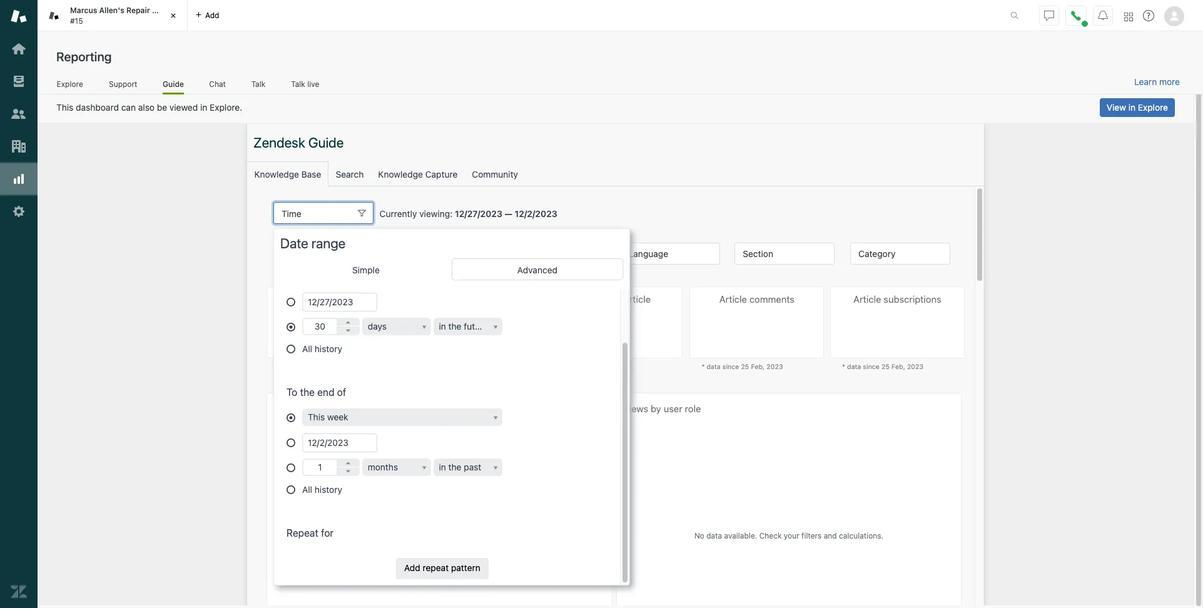 Task type: describe. For each thing, give the bounding box(es) containing it.
customers image
[[11, 106, 27, 122]]

#15
[[70, 16, 83, 25]]

this
[[56, 102, 73, 113]]

reporting
[[56, 49, 112, 64]]

views image
[[11, 73, 27, 89]]

ticket
[[152, 6, 175, 15]]

explore link
[[56, 79, 83, 93]]

guide
[[163, 79, 184, 89]]

add button
[[188, 0, 227, 31]]

notifications image
[[1098, 10, 1108, 20]]

more
[[1159, 76, 1180, 87]]

zendesk support image
[[11, 8, 27, 24]]

get started image
[[11, 41, 27, 57]]

learn
[[1134, 76, 1157, 87]]

chat link
[[209, 79, 226, 93]]

reporting image
[[11, 171, 27, 187]]

add
[[205, 10, 219, 20]]

tab containing marcus allen's repair ticket
[[38, 0, 188, 31]]

view
[[1107, 102, 1126, 113]]

1 in from the left
[[200, 102, 207, 113]]

viewed
[[169, 102, 198, 113]]

guide link
[[163, 79, 184, 94]]

support link
[[108, 79, 138, 93]]

main element
[[0, 0, 38, 608]]

this dashboard can also be viewed in explore.
[[56, 102, 242, 113]]

also
[[138, 102, 155, 113]]

get help image
[[1143, 10, 1154, 21]]

marcus
[[70, 6, 97, 15]]

support
[[109, 79, 137, 89]]



Task type: vqa. For each thing, say whether or not it's contained in the screenshot.
NOTIFICATIONS icon
yes



Task type: locate. For each thing, give the bounding box(es) containing it.
1 talk from the left
[[251, 79, 265, 89]]

in right viewed
[[200, 102, 207, 113]]

0 horizontal spatial talk
[[251, 79, 265, 89]]

talk live
[[291, 79, 319, 89]]

explore down learn more "link"
[[1138, 102, 1168, 113]]

talk link
[[251, 79, 266, 93]]

1 horizontal spatial in
[[1128, 102, 1136, 113]]

in
[[200, 102, 207, 113], [1128, 102, 1136, 113]]

zendesk image
[[11, 584, 27, 600]]

button displays agent's chat status as invisible. image
[[1044, 10, 1054, 20]]

talk
[[251, 79, 265, 89], [291, 79, 305, 89]]

0 horizontal spatial in
[[200, 102, 207, 113]]

explore
[[57, 79, 83, 89], [1138, 102, 1168, 113]]

tabs tab list
[[38, 0, 997, 31]]

explore up this
[[57, 79, 83, 89]]

dashboard
[[76, 102, 119, 113]]

organizations image
[[11, 138, 27, 155]]

talk left live
[[291, 79, 305, 89]]

admin image
[[11, 203, 27, 220]]

in inside button
[[1128, 102, 1136, 113]]

2 talk from the left
[[291, 79, 305, 89]]

view in explore
[[1107, 102, 1168, 113]]

marcus allen's repair ticket #15
[[70, 6, 175, 25]]

learn more link
[[1134, 76, 1180, 88]]

talk for talk
[[251, 79, 265, 89]]

live
[[307, 79, 319, 89]]

1 vertical spatial explore
[[1138, 102, 1168, 113]]

can
[[121, 102, 136, 113]]

1 horizontal spatial explore
[[1138, 102, 1168, 113]]

explore.
[[210, 102, 242, 113]]

explore inside explore link
[[57, 79, 83, 89]]

in right "view"
[[1128, 102, 1136, 113]]

zendesk products image
[[1124, 12, 1133, 21]]

chat
[[209, 79, 226, 89]]

talk for talk live
[[291, 79, 305, 89]]

explore inside view in explore button
[[1138, 102, 1168, 113]]

allen's
[[99, 6, 124, 15]]

0 vertical spatial explore
[[57, 79, 83, 89]]

view in explore button
[[1100, 98, 1175, 117]]

1 horizontal spatial talk
[[291, 79, 305, 89]]

2 in from the left
[[1128, 102, 1136, 113]]

learn more
[[1134, 76, 1180, 87]]

tab
[[38, 0, 188, 31]]

talk right the chat
[[251, 79, 265, 89]]

be
[[157, 102, 167, 113]]

0 horizontal spatial explore
[[57, 79, 83, 89]]

talk live link
[[291, 79, 320, 93]]

repair
[[126, 6, 150, 15]]

close image
[[167, 9, 180, 22]]



